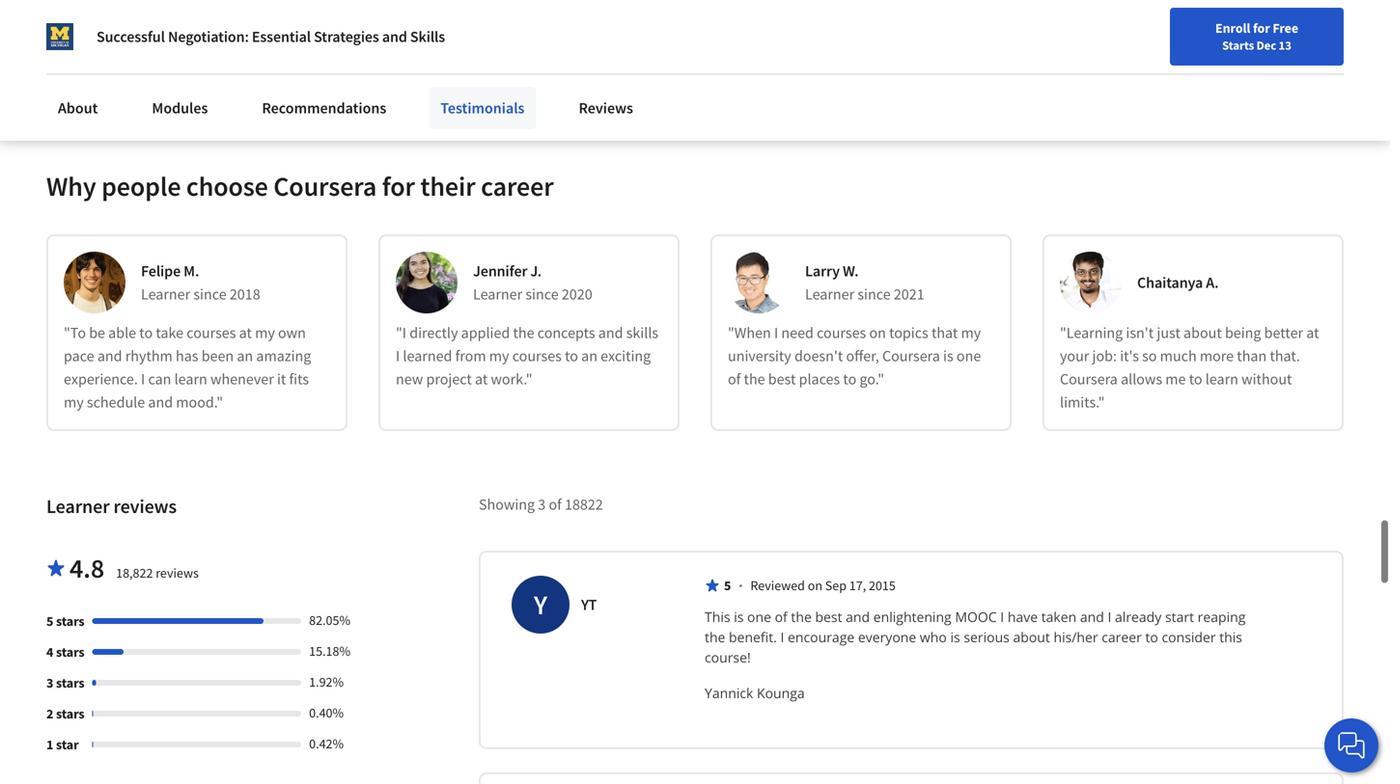 Task type: locate. For each thing, give the bounding box(es) containing it.
at down from
[[475, 370, 488, 389]]

1 vertical spatial 5
[[46, 613, 53, 630]]

menu item
[[1021, 19, 1145, 82]]

2 horizontal spatial courses
[[817, 323, 866, 343]]

career inside this is one of the best and enlightening mooc i have taken and i already start reaping the benefit. i encourage everyone who is serious about his/her career to consider this course!
[[1102, 628, 1142, 647]]

at inside "learning isn't just about being better at your job: it's so much more than that. coursera allows me to learn without limits."
[[1307, 323, 1319, 343]]

stars for 4 stars
[[56, 644, 85, 661]]

encourage
[[788, 628, 855, 647]]

5 for 5
[[724, 577, 731, 595]]

since
[[193, 285, 227, 304], [526, 285, 559, 304], [858, 285, 891, 304]]

since inside larry w. learner since 2021
[[858, 285, 891, 304]]

felipe
[[141, 261, 181, 281]]

since down the "j."
[[526, 285, 559, 304]]

than
[[1237, 346, 1267, 366]]

learner inside larry w. learner since 2021
[[805, 285, 855, 304]]

2 vertical spatial of
[[775, 608, 788, 626]]

5 up this
[[724, 577, 731, 595]]

2 stars from the top
[[56, 644, 85, 661]]

to up rhythm
[[139, 323, 153, 343]]

to inside "to be able to take courses at my own pace and rhythm has been an amazing experience. i can learn whenever it fits my schedule and mood."
[[139, 323, 153, 343]]

chat with us image
[[1336, 731, 1367, 762]]

an down concepts
[[581, 346, 598, 366]]

pace
[[64, 346, 94, 366]]

1 horizontal spatial 5
[[724, 577, 731, 595]]

0 vertical spatial reviews
[[113, 495, 177, 519]]

and up exciting
[[598, 323, 623, 343]]

more
[[107, 50, 138, 67], [1200, 346, 1234, 366]]

at right better
[[1307, 323, 1319, 343]]

learner reviews
[[46, 495, 177, 519]]

to left go."
[[843, 370, 857, 389]]

my up work."
[[489, 346, 509, 366]]

2 learn from the left
[[1206, 370, 1239, 389]]

my left own
[[255, 323, 275, 343]]

enlightening
[[873, 608, 952, 626]]

1 horizontal spatial more
[[1200, 346, 1234, 366]]

learner down felipe
[[141, 285, 190, 304]]

my right that
[[961, 323, 981, 343]]

0 horizontal spatial more
[[107, 50, 138, 67]]

reviews right '18,822'
[[156, 565, 199, 582]]

amazing
[[256, 346, 311, 366]]

learn inside "to be able to take courses at my own pace and rhythm has been an amazing experience. i can learn whenever it fits my schedule and mood."
[[174, 370, 207, 389]]

learn inside "learning isn't just about being better at your job: it's so much more than that. coursera allows me to learn without limits."
[[1206, 370, 1239, 389]]

his/her
[[1054, 628, 1098, 647]]

free
[[1273, 19, 1299, 37]]

0 horizontal spatial career
[[481, 169, 554, 203]]

reviewed on sep 17, 2015
[[751, 577, 896, 595]]

1 vertical spatial coursera
[[882, 346, 940, 366]]

on left sep on the right
[[808, 577, 823, 595]]

1 horizontal spatial coursera
[[882, 346, 940, 366]]

2 since from the left
[[526, 285, 559, 304]]

best
[[768, 370, 796, 389], [815, 608, 842, 626]]

0 horizontal spatial best
[[768, 370, 796, 389]]

project
[[426, 370, 472, 389]]

2 horizontal spatial of
[[775, 608, 788, 626]]

since for m.
[[193, 285, 227, 304]]

learner down larry
[[805, 285, 855, 304]]

2021
[[894, 285, 925, 304]]

show notifications image
[[1166, 24, 1189, 47]]

is right who
[[950, 628, 960, 647]]

reviews
[[113, 495, 177, 519], [156, 565, 199, 582]]

and up "experience."
[[97, 346, 122, 366]]

3 stars from the top
[[56, 675, 85, 692]]

0 horizontal spatial 3
[[46, 675, 53, 692]]

to down concepts
[[565, 346, 578, 366]]

2 vertical spatial coursera
[[1060, 370, 1118, 389]]

1 vertical spatial of
[[549, 495, 562, 514]]

larry w. learner since 2021
[[805, 261, 925, 304]]

is right this
[[734, 608, 744, 626]]

5 for 5 stars
[[46, 613, 53, 630]]

an
[[237, 346, 253, 366], [581, 346, 598, 366]]

to inside this is one of the best and enlightening mooc i have taken and i already start reaping the benefit. i encourage everyone who is serious about his/her career to consider this course!
[[1145, 628, 1158, 647]]

0 vertical spatial about
[[1184, 323, 1222, 343]]

essential
[[252, 27, 311, 46]]

reviews up '18,822'
[[113, 495, 177, 519]]

since down w.
[[858, 285, 891, 304]]

0 vertical spatial is
[[943, 346, 954, 366]]

i down "i
[[396, 346, 400, 366]]

doesn't
[[795, 346, 843, 366]]

2 an from the left
[[581, 346, 598, 366]]

"to be able to take courses at my own pace and rhythm has been an amazing experience. i can learn whenever it fits my schedule and mood."
[[64, 323, 311, 412]]

1 horizontal spatial an
[[581, 346, 598, 366]]

2 stars
[[46, 706, 85, 723]]

2020
[[562, 285, 592, 304]]

0 horizontal spatial at
[[239, 323, 252, 343]]

go."
[[860, 370, 884, 389]]

of inside "when i need courses on topics that my university doesn't offer, coursera is one of the best places to go."
[[728, 370, 741, 389]]

0 vertical spatial on
[[869, 323, 886, 343]]

1 horizontal spatial at
[[475, 370, 488, 389]]

to inside "learning isn't just about being better at your job: it's so much more than that. coursera allows me to learn without limits."
[[1189, 370, 1203, 389]]

1 horizontal spatial best
[[815, 608, 842, 626]]

"to
[[64, 323, 86, 343]]

stars for 2 stars
[[56, 706, 85, 723]]

0 horizontal spatial learn
[[174, 370, 207, 389]]

1 horizontal spatial of
[[728, 370, 741, 389]]

1 horizontal spatial since
[[526, 285, 559, 304]]

0 vertical spatial 5
[[724, 577, 731, 595]]

1 vertical spatial is
[[734, 608, 744, 626]]

0 vertical spatial best
[[768, 370, 796, 389]]

1 horizontal spatial on
[[869, 323, 886, 343]]

2 horizontal spatial at
[[1307, 323, 1319, 343]]

the inside "i directly applied the concepts and skills i learned from my courses to an exciting new project at work."
[[513, 323, 534, 343]]

about up much
[[1184, 323, 1222, 343]]

1 vertical spatial career
[[1102, 628, 1142, 647]]

on inside "when i need courses on topics that my university doesn't offer, coursera is one of the best places to go."
[[869, 323, 886, 343]]

about down have
[[1013, 628, 1050, 647]]

0 vertical spatial of
[[728, 370, 741, 389]]

career down already
[[1102, 628, 1142, 647]]

0 vertical spatial career
[[481, 169, 554, 203]]

stars right 2
[[56, 706, 85, 723]]

more inside button
[[107, 50, 138, 67]]

coursera down topics
[[882, 346, 940, 366]]

for up the "dec" in the right top of the page
[[1253, 19, 1270, 37]]

0 vertical spatial more
[[107, 50, 138, 67]]

without
[[1242, 370, 1292, 389]]

people
[[101, 169, 181, 203]]

is down that
[[943, 346, 954, 366]]

one down that
[[957, 346, 981, 366]]

of down 'reviewed'
[[775, 608, 788, 626]]

at for better
[[1307, 323, 1319, 343]]

stars right 4
[[56, 644, 85, 661]]

career right their
[[481, 169, 554, 203]]

for inside enroll for free starts dec 13
[[1253, 19, 1270, 37]]

0 vertical spatial for
[[1253, 19, 1270, 37]]

it
[[277, 370, 286, 389]]

learner inside jennifer j. learner since 2020
[[473, 285, 522, 304]]

reviews for learner reviews
[[113, 495, 177, 519]]

1 since from the left
[[193, 285, 227, 304]]

yannick kounga
[[705, 684, 805, 703]]

3 down 4
[[46, 675, 53, 692]]

taken
[[1041, 608, 1077, 626]]

whenever
[[210, 370, 274, 389]]

3 since from the left
[[858, 285, 891, 304]]

at inside "to be able to take courses at my own pace and rhythm has been an amazing experience. i can learn whenever it fits my schedule and mood."
[[239, 323, 252, 343]]

0 vertical spatial 3
[[538, 495, 546, 514]]

5 up 4
[[46, 613, 53, 630]]

0 horizontal spatial about
[[1013, 628, 1050, 647]]

reviewed
[[751, 577, 805, 595]]

"i
[[396, 323, 406, 343]]

0 horizontal spatial courses
[[187, 323, 236, 343]]

for left their
[[382, 169, 415, 203]]

jennifer j. learner since 2020
[[473, 261, 592, 304]]

an inside "to be able to take courses at my own pace and rhythm has been an amazing experience. i can learn whenever it fits my schedule and mood."
[[237, 346, 253, 366]]

more right 8
[[107, 50, 138, 67]]

1 vertical spatial for
[[382, 169, 415, 203]]

learner inside felipe m. learner since 2018
[[141, 285, 190, 304]]

0.40%
[[309, 705, 344, 722]]

chaitanya a.
[[1137, 273, 1219, 292]]

experience.
[[64, 370, 138, 389]]

of left 18822
[[549, 495, 562, 514]]

stars for 5 stars
[[56, 613, 85, 630]]

i inside "i directly applied the concepts and skills i learned from my courses to an exciting new project at work."
[[396, 346, 400, 366]]

isn't
[[1126, 323, 1154, 343]]

y
[[534, 588, 547, 622]]

more left than
[[1200, 346, 1234, 366]]

better
[[1264, 323, 1303, 343]]

my down "experience."
[[64, 393, 84, 412]]

0 vertical spatial one
[[957, 346, 981, 366]]

courses up been
[[187, 323, 236, 343]]

1 stars from the top
[[56, 613, 85, 630]]

learn for has
[[174, 370, 207, 389]]

0 horizontal spatial since
[[193, 285, 227, 304]]

to down already
[[1145, 628, 1158, 647]]

much
[[1160, 346, 1197, 366]]

m.
[[184, 261, 199, 281]]

limits."
[[1060, 393, 1105, 412]]

0 horizontal spatial for
[[382, 169, 415, 203]]

start
[[1165, 608, 1194, 626]]

courses
[[187, 323, 236, 343], [817, 323, 866, 343], [512, 346, 562, 366]]

1 vertical spatial reviews
[[156, 565, 199, 582]]

1 vertical spatial more
[[1200, 346, 1234, 366]]

stars down 4 stars
[[56, 675, 85, 692]]

1 an from the left
[[237, 346, 253, 366]]

1 vertical spatial one
[[747, 608, 771, 626]]

i
[[774, 323, 778, 343], [396, 346, 400, 366], [141, 370, 145, 389], [1000, 608, 1004, 626], [1108, 608, 1112, 626], [781, 628, 784, 647]]

1 horizontal spatial one
[[957, 346, 981, 366]]

2 horizontal spatial since
[[858, 285, 891, 304]]

1 horizontal spatial about
[[1184, 323, 1222, 343]]

stars
[[56, 613, 85, 630], [56, 644, 85, 661], [56, 675, 85, 692], [56, 706, 85, 723]]

1 vertical spatial best
[[815, 608, 842, 626]]

and down 17,
[[846, 608, 870, 626]]

an up whenever
[[237, 346, 253, 366]]

best down university
[[768, 370, 796, 389]]

1 vertical spatial about
[[1013, 628, 1050, 647]]

3 right showing
[[538, 495, 546, 514]]

0 horizontal spatial one
[[747, 608, 771, 626]]

at down 2018
[[239, 323, 252, 343]]

stars up 4 stars
[[56, 613, 85, 630]]

yt
[[581, 596, 597, 615]]

2 horizontal spatial coursera
[[1060, 370, 1118, 389]]

i left can
[[141, 370, 145, 389]]

career
[[481, 169, 554, 203], [1102, 628, 1142, 647]]

learn
[[174, 370, 207, 389], [1206, 370, 1239, 389]]

why people choose coursera for their career
[[46, 169, 554, 203]]

1 vertical spatial on
[[808, 577, 823, 595]]

3 stars
[[46, 675, 85, 692]]

coursera down recommendations link
[[273, 169, 377, 203]]

on
[[869, 323, 886, 343], [808, 577, 823, 595]]

None search field
[[275, 12, 594, 51]]

best inside this is one of the best and enlightening mooc i have taken and i already start reaping the benefit. i encourage everyone who is serious about his/her career to consider this course!
[[815, 608, 842, 626]]

1 horizontal spatial career
[[1102, 628, 1142, 647]]

take
[[156, 323, 184, 343]]

this
[[1220, 628, 1243, 647]]

4 stars from the top
[[56, 706, 85, 723]]

collection element
[[35, 0, 1356, 107]]

and inside "i directly applied the concepts and skills i learned from my courses to an exciting new project at work."
[[598, 323, 623, 343]]

about
[[58, 98, 98, 118]]

sep
[[825, 577, 847, 595]]

"i directly applied the concepts and skills i learned from my courses to an exciting new project at work."
[[396, 323, 659, 389]]

to right me
[[1189, 370, 1203, 389]]

1.92%
[[309, 674, 344, 691]]

applied
[[461, 323, 510, 343]]

need
[[781, 323, 814, 343]]

1 horizontal spatial learn
[[1206, 370, 1239, 389]]

i left need at the top right of the page
[[774, 323, 778, 343]]

learn down has
[[174, 370, 207, 389]]

modules
[[152, 98, 208, 118]]

one up 'benefit.'
[[747, 608, 771, 626]]

work."
[[491, 370, 532, 389]]

1 learn from the left
[[174, 370, 207, 389]]

dec
[[1257, 38, 1276, 53]]

since inside felipe m. learner since 2018
[[193, 285, 227, 304]]

learner down the jennifer
[[473, 285, 522, 304]]

the inside "when i need courses on topics that my university doesn't offer, coursera is one of the best places to go."
[[744, 370, 765, 389]]

courses up work."
[[512, 346, 562, 366]]

since inside jennifer j. learner since 2020
[[526, 285, 559, 304]]

since for w.
[[858, 285, 891, 304]]

0 horizontal spatial 5
[[46, 613, 53, 630]]

concepts
[[538, 323, 595, 343]]

recommendations
[[262, 98, 386, 118]]

1 horizontal spatial courses
[[512, 346, 562, 366]]

why
[[46, 169, 96, 203]]

0 horizontal spatial an
[[237, 346, 253, 366]]

learn down than
[[1206, 370, 1239, 389]]

courses up offer,
[[817, 323, 866, 343]]

i inside "when i need courses on topics that my university doesn't offer, coursera is one of the best places to go."
[[774, 323, 778, 343]]

i left already
[[1108, 608, 1112, 626]]

this
[[705, 608, 730, 626]]

1 horizontal spatial for
[[1253, 19, 1270, 37]]

i left have
[[1000, 608, 1004, 626]]

of down university
[[728, 370, 741, 389]]

since down m.
[[193, 285, 227, 304]]

courses inside "i directly applied the concepts and skills i learned from my courses to an exciting new project at work."
[[512, 346, 562, 366]]

the right applied
[[513, 323, 534, 343]]

coursera up limits."
[[1060, 370, 1118, 389]]

is
[[943, 346, 954, 366], [734, 608, 744, 626], [950, 628, 960, 647]]

reviews link
[[567, 87, 645, 129]]

an inside "i directly applied the concepts and skills i learned from my courses to an exciting new project at work."
[[581, 346, 598, 366]]

0 horizontal spatial coursera
[[273, 169, 377, 203]]

show
[[62, 50, 95, 67]]

best up encourage
[[815, 608, 842, 626]]

on up offer,
[[869, 323, 886, 343]]

stars for 3 stars
[[56, 675, 85, 692]]

have
[[1008, 608, 1038, 626]]

the down university
[[744, 370, 765, 389]]

skills
[[410, 27, 445, 46]]

1 horizontal spatial 3
[[538, 495, 546, 514]]

reviews for 18,822 reviews
[[156, 565, 199, 582]]



Task type: describe. For each thing, give the bounding box(es) containing it.
at for courses
[[239, 323, 252, 343]]

about inside this is one of the best and enlightening mooc i have taken and i already start reaping the benefit. i encourage everyone who is serious about his/her career to consider this course!
[[1013, 628, 1050, 647]]

being
[[1225, 323, 1261, 343]]

0 horizontal spatial on
[[808, 577, 823, 595]]

it's
[[1120, 346, 1139, 366]]

negotiation:
[[168, 27, 249, 46]]

larry
[[805, 261, 840, 281]]

choose
[[186, 169, 268, 203]]

and down can
[[148, 393, 173, 412]]

and up his/her
[[1080, 608, 1104, 626]]

the up encourage
[[791, 608, 812, 626]]

coursera inside "when i need courses on topics that my university doesn't offer, coursera is one of the best places to go."
[[882, 346, 940, 366]]

0 horizontal spatial of
[[549, 495, 562, 514]]

and left skills
[[382, 27, 407, 46]]

8
[[97, 50, 104, 67]]

17,
[[849, 577, 866, 595]]

coursera inside "learning isn't just about being better at your job: it's so much more than that. coursera allows me to learn without limits."
[[1060, 370, 1118, 389]]

been
[[201, 346, 234, 366]]

show 8 more
[[62, 50, 138, 67]]

is inside "when i need courses on topics that my university doesn't offer, coursera is one of the best places to go."
[[943, 346, 954, 366]]

successful
[[97, 27, 165, 46]]

mooc
[[955, 608, 997, 626]]

2018
[[230, 285, 260, 304]]

i right 'benefit.'
[[781, 628, 784, 647]]

82.05%
[[309, 612, 350, 629]]

2015
[[869, 577, 896, 595]]

my inside "i directly applied the concepts and skills i learned from my courses to an exciting new project at work."
[[489, 346, 509, 366]]

course!
[[705, 649, 751, 667]]

15.18%
[[309, 643, 350, 660]]

"learning
[[1060, 323, 1123, 343]]

courses inside "when i need courses on topics that my university doesn't offer, coursera is one of the best places to go."
[[817, 323, 866, 343]]

can
[[148, 370, 171, 389]]

learn for more
[[1206, 370, 1239, 389]]

a.
[[1206, 273, 1219, 292]]

university
[[728, 346, 791, 366]]

from
[[455, 346, 486, 366]]

that
[[932, 323, 958, 343]]

my inside "when i need courses on topics that my university doesn't offer, coursera is one of the best places to go."
[[961, 323, 981, 343]]

to inside "when i need courses on topics that my university doesn't offer, coursera is one of the best places to go."
[[843, 370, 857, 389]]

18822
[[565, 495, 603, 514]]

one inside "when i need courses on topics that my university doesn't offer, coursera is one of the best places to go."
[[957, 346, 981, 366]]

places
[[799, 370, 840, 389]]

university of michigan image
[[46, 23, 73, 50]]

the down this
[[705, 628, 725, 647]]

reviews
[[579, 98, 633, 118]]

this is one of the best and enlightening mooc i have taken and i already start reaping the benefit. i encourage everyone who is serious about his/her career to consider this course!
[[705, 608, 1249, 667]]

2 vertical spatial is
[[950, 628, 960, 647]]

1 vertical spatial 3
[[46, 675, 53, 692]]

new
[[396, 370, 423, 389]]

courses inside "to be able to take courses at my own pace and rhythm has been an amazing experience. i can learn whenever it fits my schedule and mood."
[[187, 323, 236, 343]]

just
[[1157, 323, 1181, 343]]

successful negotiation: essential strategies and skills
[[97, 27, 445, 46]]

fits
[[289, 370, 309, 389]]

testimonials
[[441, 98, 525, 118]]

kounga
[[757, 684, 805, 703]]

13
[[1279, 38, 1292, 53]]

"when i need courses on topics that my university doesn't offer, coursera is one of the best places to go."
[[728, 323, 981, 389]]

already
[[1115, 608, 1162, 626]]

me
[[1166, 370, 1186, 389]]

exciting
[[601, 346, 651, 366]]

so
[[1142, 346, 1157, 366]]

18,822 reviews
[[116, 565, 199, 582]]

strategies
[[314, 27, 379, 46]]

showing 3 of 18822
[[479, 495, 603, 514]]

learner for jennifer
[[473, 285, 522, 304]]

own
[[278, 323, 306, 343]]

who
[[920, 628, 947, 647]]

w.
[[843, 261, 859, 281]]

more inside "learning isn't just about being better at your job: it's so much more than that. coursera allows me to learn without limits."
[[1200, 346, 1234, 366]]

at inside "i directly applied the concepts and skills i learned from my courses to an exciting new project at work."
[[475, 370, 488, 389]]

enroll for free starts dec 13
[[1216, 19, 1299, 53]]

coursera image
[[23, 16, 146, 47]]

recommendations link
[[250, 87, 398, 129]]

learner for felipe
[[141, 285, 190, 304]]

learner for larry
[[805, 285, 855, 304]]

offer,
[[846, 346, 879, 366]]

showing
[[479, 495, 535, 514]]

0 vertical spatial coursera
[[273, 169, 377, 203]]

learner up 4.8 in the left bottom of the page
[[46, 495, 110, 519]]

j.
[[530, 261, 542, 281]]

has
[[176, 346, 198, 366]]

18,822
[[116, 565, 153, 582]]

to inside "i directly applied the concepts and skills i learned from my courses to an exciting new project at work."
[[565, 346, 578, 366]]

best inside "when i need courses on topics that my university doesn't offer, coursera is one of the best places to go."
[[768, 370, 796, 389]]

be
[[89, 323, 105, 343]]

about inside "learning isn't just about being better at your job: it's so much more than that. coursera allows me to learn without limits."
[[1184, 323, 1222, 343]]

i inside "to be able to take courses at my own pace and rhythm has been an amazing experience. i can learn whenever it fits my schedule and mood."
[[141, 370, 145, 389]]

reaping
[[1198, 608, 1246, 626]]

skills
[[626, 323, 659, 343]]

felipe m. learner since 2018
[[141, 261, 260, 304]]

their
[[420, 169, 476, 203]]

directly
[[410, 323, 458, 343]]

5 stars
[[46, 613, 85, 630]]

since for j.
[[526, 285, 559, 304]]

consider
[[1162, 628, 1216, 647]]

testimonials link
[[429, 87, 536, 129]]

one inside this is one of the best and enlightening mooc i have taken and i already start reaping the benefit. i encourage everyone who is serious about his/her career to consider this course!
[[747, 608, 771, 626]]

2
[[46, 706, 53, 723]]

enroll
[[1216, 19, 1251, 37]]

of inside this is one of the best and enlightening mooc i have taken and i already start reaping the benefit. i encourage everyone who is serious about his/her career to consider this course!
[[775, 608, 788, 626]]

show 8 more button
[[46, 41, 153, 76]]

"when
[[728, 323, 771, 343]]

starts
[[1222, 38, 1254, 53]]

star
[[56, 736, 79, 754]]

jennifer
[[473, 261, 527, 281]]

1 star
[[46, 736, 79, 754]]

schedule
[[87, 393, 145, 412]]



Task type: vqa. For each thing, say whether or not it's contained in the screenshot.
Testimonials link
yes



